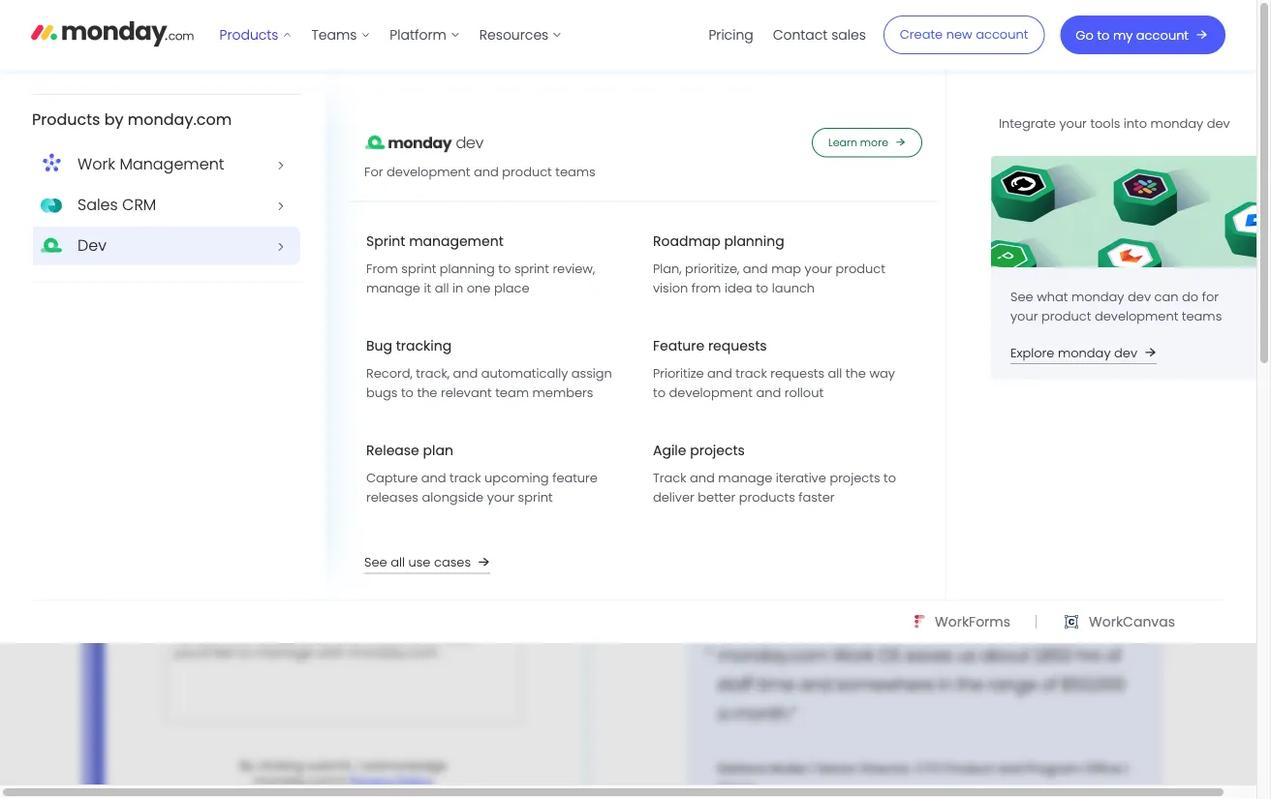 Task type: locate. For each thing, give the bounding box(es) containing it.
and up alongside
[[421, 470, 446, 487]]

in down saves on the bottom right of the page
[[938, 672, 952, 697]]

stefana
[[718, 760, 767, 778]]

0 horizontal spatial can
[[198, 593, 224, 612]]

team's
[[921, 494, 966, 513]]

2 horizontal spatial can
[[1155, 288, 1179, 305]]

a inside " monday.com work os saves us about 1,850 hrs of staff time and somewhere in the range of $50,000 a month."
[[718, 701, 729, 726]]

deliver
[[653, 489, 695, 506]]

work inside main submenu element
[[78, 153, 115, 175]]

teams down 'for'
[[1182, 307, 1222, 325]]

0 vertical spatial the
[[846, 365, 866, 382]]

your down upcoming
[[487, 489, 515, 506]]

a down "staff"
[[718, 701, 729, 726]]

from down prioritize,
[[692, 280, 721, 297]]

work
[[942, 125, 1011, 163]]

monday inside see what monday dev can do for your product development teams
[[1072, 288, 1125, 305]]

explore inside main submenu element
[[1011, 344, 1055, 361]]

see left use
[[364, 554, 387, 571]]

account inside button
[[976, 26, 1029, 43]]

work
[[78, 153, 115, 175], [833, 643, 874, 668]]

product inside see what monday dev can do for your product development teams
[[1042, 307, 1092, 325]]

and up customers
[[756, 384, 781, 402]]

planning up map
[[724, 232, 785, 251]]

and up relevant
[[453, 365, 478, 382]]

feature requests prioritize and track requests all the way to development and rollout
[[653, 337, 895, 402]]

team down automatically
[[495, 384, 529, 402]]

monday.com up time
[[718, 643, 829, 668]]

requests down across 200+
[[708, 337, 767, 356]]

explore monday dev
[[1011, 344, 1138, 361]]

1 horizontal spatial in
[[938, 672, 952, 697]]

work up sales crm
[[78, 153, 115, 175]]

can left "do"
[[1155, 288, 1179, 305]]

1 vertical spatial planning
[[440, 260, 495, 278]]

1 horizontal spatial manage
[[718, 470, 773, 487]]

1 vertical spatial monday
[[1072, 288, 1125, 305]]

our up goals
[[881, 365, 904, 383]]

manage up 'title'
[[366, 280, 421, 297]]

work left os
[[833, 643, 874, 668]]

consultant
[[968, 246, 1040, 265]]

0 horizontal spatial contact
[[151, 140, 238, 170]]

1 horizontal spatial projects
[[830, 470, 881, 487]]

development
[[387, 163, 470, 181], [1095, 307, 1179, 325], [669, 384, 753, 402]]

main element
[[0, 0, 1272, 800]]

see for see what monday dev can do for your product development teams
[[1011, 288, 1034, 305]]

os
[[878, 643, 901, 668]]

monday.com up management
[[128, 108, 232, 130]]

1 vertical spatial sales
[[78, 194, 118, 216]]

and right the product
[[998, 760, 1023, 778]]

members
[[533, 384, 593, 402]]

to inside agile projects track and manage iterative projects to deliver better products faster
[[884, 470, 897, 487]]

manage up serving 200+
[[718, 470, 773, 487]]

list containing pricing
[[699, 0, 876, 70]]

monday right the tools on the top of page
[[1151, 114, 1204, 132]]

explore for explore monday dev
[[1011, 344, 1055, 361]]

platform link
[[380, 19, 470, 50]]

| right "muller"
[[811, 760, 815, 778]]

1 horizontal spatial one
[[1019, 471, 1045, 490]]

privacy policy link
[[350, 773, 433, 790]]

boost productivity from day one by building your team's ideal workflow
[[830, 471, 1065, 513]]

0 vertical spatial projects
[[690, 442, 745, 460]]

company size
[[373, 495, 470, 514]]

to right 'bugs'
[[401, 384, 414, 402]]

0 horizontal spatial from
[[692, 280, 721, 297]]

account right my
[[1137, 26, 1189, 44]]

dev image image
[[991, 156, 1263, 267]]

contact down the products by monday.com
[[151, 140, 238, 170]]

customers
[[712, 406, 778, 423]]

0 vertical spatial team
[[347, 140, 404, 170]]

bigger desktop close monday dev logo1 image
[[364, 130, 484, 155]]

sprint up place
[[514, 260, 549, 278]]

and up the 180k+
[[708, 365, 732, 382]]

track up alongside
[[450, 470, 481, 487]]

track
[[653, 470, 687, 487]]

products left teams
[[220, 25, 279, 44]]

dev inside see what monday dev can do for your product development teams
[[1128, 288, 1151, 305]]

and up the idea
[[743, 260, 768, 278]]

list inside main element
[[699, 0, 876, 70]]

see
[[1011, 288, 1034, 305], [364, 554, 387, 571]]

2 vertical spatial our
[[227, 593, 250, 612]]

monday
[[1151, 114, 1204, 132], [1072, 288, 1125, 305], [1058, 344, 1111, 361]]

products up work management
[[32, 108, 100, 130]]

2 vertical spatial team
[[253, 593, 290, 612]]

can right how
[[198, 593, 224, 612]]

1 vertical spatial of
[[1041, 672, 1057, 697]]

your down the productivity
[[888, 494, 917, 513]]

crm
[[122, 194, 156, 216]]

privacy policy
[[350, 773, 433, 790]]

one up workflow
[[1019, 471, 1045, 490]]

release plan capture and track upcoming feature releases alongside your sprint
[[366, 442, 598, 506]]

a right the with
[[898, 246, 907, 265]]

0 vertical spatial planning
[[724, 232, 785, 251]]

track up paying
[[736, 365, 767, 382]]

boost
[[830, 471, 867, 490]]

by up work management
[[104, 108, 124, 130]]

see for see all use cases
[[364, 554, 387, 571]]

monday up based
[[1058, 344, 1111, 361]]

manage inside agile projects track and manage iterative projects to deliver better products faster
[[718, 470, 773, 487]]

prioritize,
[[685, 260, 740, 278]]

explore up goals
[[830, 365, 878, 383]]

from up "ideal" on the bottom right
[[954, 471, 986, 490]]

0 vertical spatial manage
[[366, 280, 421, 297]]

to inside go to my account button
[[1097, 26, 1110, 44]]

monday.com inside main submenu element
[[128, 108, 232, 130]]

0 horizontal spatial the
[[417, 384, 438, 402]]

contact left sales
[[773, 25, 828, 44]]

our for sales
[[244, 140, 279, 170]]

in down gain on the top right
[[1017, 125, 1043, 163]]

product inside meet with a product consultant to see how monday.com can fit your exact business needs
[[910, 246, 964, 265]]

privacy
[[350, 773, 394, 790]]

Job title text field
[[357, 328, 522, 366]]

and inside explore our tailored pricing plans based on your goals and priorities
[[904, 388, 931, 407]]

the inside "feature requests prioritize and track requests all the way to development and rollout"
[[846, 365, 866, 382]]

by
[[104, 108, 124, 130], [1049, 471, 1065, 490]]

0 horizontal spatial track
[[450, 470, 481, 487]]

1 horizontal spatial development
[[669, 384, 753, 402]]

0 horizontal spatial account
[[976, 26, 1029, 43]]

your right fit
[[969, 270, 999, 288]]

and down tailored
[[904, 388, 931, 407]]

2 horizontal spatial one
[[1049, 125, 1101, 163]]

1 vertical spatial the
[[417, 384, 438, 402]]

see left what
[[1011, 288, 1034, 305]]

1 horizontal spatial by
[[1049, 471, 1065, 490]]

planning down management
[[440, 260, 495, 278]]

2 vertical spatial one
[[1019, 471, 1045, 490]]

team for how can our team help you?
[[253, 593, 290, 612]]

1 vertical spatial 200+
[[754, 498, 785, 515]]

help
[[293, 593, 323, 612]]

1 list from the left
[[0, 0, 1272, 800]]

how
[[1088, 246, 1116, 265]]

0 vertical spatial of
[[1106, 643, 1121, 668]]

learn
[[829, 135, 858, 150]]

your down what
[[1011, 307, 1038, 325]]

1 horizontal spatial see
[[1011, 288, 1034, 305]]

development up explore monday dev link
[[1095, 307, 1179, 325]]

one
[[1049, 125, 1101, 163], [467, 280, 491, 297], [1019, 471, 1045, 490]]

2 horizontal spatial development
[[1095, 307, 1179, 325]]

1 horizontal spatial of
[[1106, 643, 1121, 668]]

sprint
[[402, 260, 436, 278], [514, 260, 549, 278], [518, 489, 553, 506]]

explore up plans
[[1011, 344, 1055, 361]]

in right "it" on the left of page
[[453, 280, 463, 297]]

and right time
[[799, 672, 832, 697]]

from
[[692, 280, 721, 297], [954, 471, 986, 490]]

teams up review, on the top left of page
[[556, 163, 596, 181]]

to inside meet with a product consultant to see how monday.com can fit your exact business needs
[[1043, 246, 1057, 265]]

your inside boost productivity from day one by building your team's ideal workflow
[[888, 494, 917, 513]]

1 vertical spatial see
[[364, 554, 387, 571]]

track for plan
[[450, 470, 481, 487]]

2 vertical spatial in
[[938, 672, 952, 697]]

1 horizontal spatial the
[[846, 365, 866, 382]]

0 horizontal spatial sales
[[78, 194, 118, 216]]

your up space
[[871, 125, 936, 163]]

0 vertical spatial teams
[[556, 163, 596, 181]]

and
[[948, 86, 1003, 125], [474, 163, 499, 181], [743, 260, 768, 278], [453, 365, 478, 382], [708, 365, 732, 382], [756, 384, 781, 402], [904, 388, 931, 407], [421, 470, 446, 487], [690, 470, 715, 487], [799, 672, 832, 697], [998, 760, 1023, 778]]

products
[[739, 489, 795, 506]]

see inside see what monday dev can do for your product development teams
[[1011, 288, 1034, 305]]

teams link
[[302, 19, 380, 50]]

1 vertical spatial manage
[[718, 470, 773, 487]]

way
[[870, 365, 895, 382]]

1 vertical spatial monday.com
[[829, 270, 920, 288]]

based
[[1053, 365, 1096, 383]]

pricing
[[709, 25, 754, 44]]

200+ down industries icon
[[754, 498, 785, 515]]

account right new
[[976, 26, 1029, 43]]

0 vertical spatial one
[[1049, 125, 1101, 163]]

0 horizontal spatial teams
[[556, 163, 596, 181]]

2 horizontal spatial all
[[828, 365, 842, 382]]

explore
[[1011, 344, 1055, 361], [830, 365, 878, 383]]

200+ down map
[[751, 285, 783, 302]]

0 vertical spatial in
[[1017, 125, 1043, 163]]

2 horizontal spatial in
[[1017, 125, 1043, 163]]

list
[[0, 0, 1272, 800], [699, 0, 876, 70]]

0 vertical spatial monday.com
[[128, 108, 232, 130]]

development down bigger desktop close monday dev logo1 on the left
[[387, 163, 470, 181]]

all left 'way'
[[828, 365, 842, 382]]

projects down customers
[[690, 442, 745, 460]]

1 horizontal spatial can
[[923, 270, 949, 288]]

| right office
[[1125, 760, 1128, 778]]

track inside release plan capture and track upcoming feature releases alongside your sprint
[[450, 470, 481, 487]]

contact for contact sales
[[773, 25, 828, 44]]

0 vertical spatial our
[[244, 140, 279, 170]]

serving
[[704, 498, 750, 515]]

product
[[946, 760, 995, 778]]

see all use cases link
[[364, 551, 494, 574]]

1 vertical spatial explore
[[830, 365, 878, 383]]

development down prioritize
[[669, 384, 753, 402]]

1 vertical spatial development
[[1095, 307, 1179, 325]]

all left use
[[391, 554, 405, 571]]

1 horizontal spatial account
[[1137, 26, 1189, 44]]

projects up the building
[[830, 470, 881, 487]]

1 vertical spatial a
[[718, 701, 729, 726]]

prioritize
[[653, 365, 704, 382]]

cases
[[434, 554, 471, 571]]

1 vertical spatial work
[[833, 643, 874, 668]]

can inside see what monday dev can do for your product development teams
[[1155, 288, 1179, 305]]

0 horizontal spatial products
[[32, 108, 100, 130]]

can left fit
[[923, 270, 949, 288]]

contact inside contact sales button
[[773, 25, 828, 44]]

2 horizontal spatial team
[[495, 384, 529, 402]]

0 horizontal spatial a
[[718, 701, 729, 726]]

iterative
[[776, 470, 827, 487]]

and inside 'align, collaborate, and gain visibility into your work in one connected space'
[[948, 86, 1003, 125]]

in inside 'align, collaborate, and gain visibility into your work in one connected space'
[[1017, 125, 1043, 163]]

your inside see what monday dev can do for your product development teams
[[1011, 307, 1038, 325]]

2 vertical spatial development
[[669, 384, 753, 402]]

1 vertical spatial contact
[[151, 140, 238, 170]]

and inside " monday.com work os saves us about 1,850 hrs of staff time and somewhere in the range of $50,000 a month."
[[799, 672, 832, 697]]

1 vertical spatial teams
[[1182, 307, 1222, 325]]

products inside "link"
[[220, 25, 279, 44]]

0 vertical spatial track
[[736, 365, 767, 382]]

all inside "feature requests prioritize and track requests all the way to development and rollout"
[[828, 365, 842, 382]]

of right hrs
[[1106, 643, 1121, 668]]

sales up 'dev'
[[78, 194, 118, 216]]

release
[[366, 442, 419, 460]]

learn more button
[[812, 128, 923, 158]]

|
[[811, 760, 815, 778], [1125, 760, 1128, 778]]

explore inside explore our tailored pricing plans based on your goals and priorities
[[830, 365, 878, 383]]

range
[[988, 672, 1037, 697]]

on
[[1100, 365, 1117, 383]]

products for products by monday.com
[[32, 108, 100, 130]]

your inside 'align, collaborate, and gain visibility into your work in one connected space'
[[871, 125, 936, 163]]

1,850
[[1034, 643, 1072, 668]]

director,
[[861, 760, 913, 778]]

one down gain on the top right
[[1049, 125, 1101, 163]]

0 horizontal spatial all
[[391, 554, 405, 571]]

company
[[373, 495, 441, 514]]

1 vertical spatial our
[[881, 365, 904, 383]]

in
[[1017, 125, 1043, 163], [453, 280, 463, 297], [938, 672, 952, 697]]

0 horizontal spatial see
[[364, 554, 387, 571]]

1 horizontal spatial track
[[736, 365, 767, 382]]

learn more
[[829, 135, 889, 150]]

sprint
[[366, 232, 405, 251]]

by inside boost productivity from day one by building your team's ideal workflow
[[1049, 471, 1065, 490]]

into inside main submenu element
[[1124, 114, 1148, 132]]

our inside explore our tailored pricing plans based on your goals and priorities
[[881, 365, 904, 383]]

work inside " monday.com work os saves us about 1,850 hrs of staff time and somewhere in the range of $50,000 a month."
[[833, 643, 874, 668]]

your left goals
[[830, 388, 860, 407]]

product inside the roadmap planning plan, prioritize, and map your product vision from idea to launch
[[836, 260, 886, 278]]

1 horizontal spatial planning
[[724, 232, 785, 251]]

one inside 'align, collaborate, and gain visibility into your work in one connected space'
[[1049, 125, 1101, 163]]

our right how
[[227, 593, 250, 612]]

team left help
[[253, 593, 290, 612]]

0 vertical spatial 200+
[[751, 285, 783, 302]]

1 (702) 123-4567 telephone field
[[199, 425, 522, 464]]

launch
[[772, 280, 815, 297]]

1 horizontal spatial team
[[347, 140, 404, 170]]

workcanvas
[[1089, 613, 1176, 631]]

Work email email field
[[165, 328, 330, 366]]

to inside "feature requests prioritize and track requests all the way to development and rollout"
[[653, 384, 666, 402]]

0 horizontal spatial in
[[453, 280, 463, 297]]

manage inside sprint management from sprint planning to sprint review, manage it all in one place
[[366, 280, 421, 297]]

0 vertical spatial explore
[[1011, 344, 1055, 361]]

0 vertical spatial see
[[1011, 288, 1034, 305]]

can inside meet with a product consultant to see how monday.com can fit your exact business needs
[[923, 270, 949, 288]]

of down 1,850
[[1041, 672, 1057, 697]]

account inside button
[[1137, 26, 1189, 44]]

to up place
[[498, 260, 511, 278]]

tailored
[[907, 365, 959, 383]]

list containing products by monday.com
[[0, 0, 1272, 800]]

1 vertical spatial one
[[467, 280, 491, 297]]

and up work
[[948, 86, 1003, 125]]

to right go
[[1097, 26, 1110, 44]]

the down us
[[957, 672, 983, 697]]

1 horizontal spatial explore
[[1011, 344, 1055, 361]]

0 vertical spatial from
[[692, 280, 721, 297]]

to left see
[[1043, 246, 1057, 265]]

0 vertical spatial development
[[387, 163, 470, 181]]

2 vertical spatial dev
[[1115, 344, 1138, 361]]

sales left the for
[[284, 140, 341, 170]]

1 horizontal spatial a
[[898, 246, 907, 265]]

can
[[923, 270, 949, 288], [1155, 288, 1179, 305], [198, 593, 224, 612]]

2 list from the left
[[699, 0, 876, 70]]

monday down how
[[1072, 288, 1125, 305]]

releases
[[366, 489, 419, 506]]

1 horizontal spatial teams
[[1182, 307, 1222, 325]]

one inside sprint management from sprint planning to sprint review, manage it all in one place
[[467, 280, 491, 297]]

staff
[[718, 672, 753, 697]]

track inside "feature requests prioritize and track requests all the way to development and rollout"
[[736, 365, 767, 382]]

200+ for boost productivity from day one by building your team's ideal workflow
[[754, 498, 785, 515]]

the left 'way'
[[846, 365, 866, 382]]

integrate
[[999, 114, 1056, 132]]

1 vertical spatial products
[[32, 108, 100, 130]]

1 horizontal spatial sales
[[284, 140, 341, 170]]

by up workflow
[[1049, 471, 1065, 490]]

0 horizontal spatial manage
[[366, 280, 421, 297]]

0 horizontal spatial requests
[[708, 337, 767, 356]]

2 vertical spatial monday.com
[[718, 643, 829, 668]]

work management
[[78, 153, 224, 175]]

1 vertical spatial from
[[954, 471, 986, 490]]

it
[[424, 280, 431, 297]]

1 vertical spatial team
[[495, 384, 529, 402]]

building
[[830, 494, 884, 513]]

platform
[[390, 25, 447, 44]]

one left place
[[467, 280, 491, 297]]

for development and product teams
[[364, 163, 596, 181]]

tracking
[[396, 337, 452, 356]]

1 | from the left
[[811, 760, 815, 778]]

and up better
[[690, 470, 715, 487]]

development inside see what monday dev can do for your product development teams
[[1095, 307, 1179, 325]]

a inside meet with a product consultant to see how monday.com can fit your exact business needs
[[898, 246, 907, 265]]

2 vertical spatial the
[[957, 672, 983, 697]]

to right boost
[[884, 470, 897, 487]]

the inside " monday.com work os saves us about 1,850 hrs of staff time and somewhere in the range of $50,000 a month."
[[957, 672, 983, 697]]

planning inside sprint management from sprint planning to sprint review, manage it all in one place
[[440, 260, 495, 278]]

0 horizontal spatial planning
[[440, 260, 495, 278]]

products for products
[[220, 25, 279, 44]]

Last name text field
[[357, 230, 522, 268]]

sprint down upcoming
[[518, 489, 553, 506]]

team up "last"
[[347, 140, 404, 170]]

monday.com logo image
[[31, 13, 194, 53]]

contact
[[773, 25, 828, 44], [151, 140, 238, 170]]

our right management
[[244, 140, 279, 170]]

team inside bug tracking record, track, and automatically assign bugs to the relevant team members
[[495, 384, 529, 402]]

the down track,
[[417, 384, 438, 402]]

teams inside see what monday dev can do for your product development teams
[[1182, 307, 1222, 325]]

your up launch at top
[[805, 260, 832, 278]]

requests up rollout
[[771, 365, 825, 382]]

products inside main submenu element
[[32, 108, 100, 130]]

200+
[[751, 285, 783, 302], [754, 498, 785, 515]]

0 horizontal spatial team
[[253, 593, 290, 612]]

0 vertical spatial sales
[[284, 140, 341, 170]]

policy
[[398, 773, 433, 790]]

to inside bug tracking record, track, and automatically assign bugs to the relevant team members
[[401, 384, 414, 402]]

help center
[[876, 570, 949, 587]]

to right the idea
[[756, 280, 769, 297]]

your inside explore our tailored pricing plans based on your goals and priorities
[[830, 388, 860, 407]]

teams
[[312, 25, 357, 44]]

to down prioritize
[[653, 384, 666, 402]]

monday.com down the with
[[829, 270, 920, 288]]

all right "it" on the left of page
[[435, 280, 449, 297]]

1 horizontal spatial products
[[220, 25, 279, 44]]

0 horizontal spatial by
[[104, 108, 124, 130]]

1 horizontal spatial from
[[954, 471, 986, 490]]

0 vertical spatial products
[[220, 25, 279, 44]]

2 vertical spatial all
[[391, 554, 405, 571]]

1 vertical spatial dev
[[1128, 288, 1151, 305]]

1 vertical spatial all
[[828, 365, 842, 382]]

0 vertical spatial requests
[[708, 337, 767, 356]]



Task type: vqa. For each thing, say whether or not it's contained in the screenshot.


Task type: describe. For each thing, give the bounding box(es) containing it.
business
[[1043, 270, 1102, 288]]

planning inside the roadmap planning plan, prioritize, and map your product vision from idea to launch
[[724, 232, 785, 251]]

industries icon image
[[727, 456, 763, 492]]

monday.com's
[[253, 773, 346, 790]]

paying
[[744, 391, 787, 409]]

go to my account
[[1076, 26, 1189, 44]]

by inside main submenu element
[[104, 108, 124, 130]]

idea
[[725, 280, 753, 297]]

dev inside explore monday dev link
[[1115, 344, 1138, 361]]

place
[[494, 280, 530, 297]]

roadmap
[[653, 232, 721, 251]]

help center link
[[876, 570, 949, 587]]

capture
[[366, 470, 418, 487]]

resources
[[480, 25, 549, 44]]

muller
[[770, 760, 808, 778]]

200+ for meet with a product consultant to see how monday.com can fit your exact business needs
[[751, 285, 783, 302]]

sales inside main submenu element
[[78, 194, 118, 216]]

fit
[[953, 270, 966, 288]]

and down bigger desktop close monday dev logo1 on the left
[[474, 163, 499, 181]]

by
[[240, 757, 254, 775]]

0 horizontal spatial of
[[1041, 672, 1057, 697]]

priorities
[[935, 388, 992, 407]]

upcoming
[[485, 470, 549, 487]]

your inside meet with a product consultant to see how monday.com can fit your exact business needs
[[969, 270, 999, 288]]

hrs
[[1076, 643, 1101, 668]]

alongside
[[422, 489, 484, 506]]

do
[[1182, 288, 1199, 305]]

and inside 'stefana muller | senior director, cto product and program office | oscar'
[[998, 760, 1023, 778]]

agile
[[653, 442, 687, 460]]

learn more link
[[812, 128, 923, 158]]

and inside agile projects track and manage iterative projects to deliver better products faster
[[690, 470, 715, 487]]

from inside boost productivity from day one by building your team's ideal workflow
[[954, 471, 986, 490]]

and inside the roadmap planning plan, prioritize, and map your product vision from idea to launch
[[743, 260, 768, 278]]

needs
[[829, 293, 871, 312]]

meet
[[829, 246, 863, 265]]

job
[[357, 299, 382, 318]]

and inside release plan capture and track upcoming feature releases alongside your sprint
[[421, 470, 446, 487]]

with
[[866, 246, 894, 265]]

your inside the roadmap planning plan, prioritize, and map your product vision from idea to launch
[[805, 260, 832, 278]]

products link
[[210, 19, 302, 50]]

"
[[706, 643, 712, 668]]

ideal
[[970, 494, 1003, 513]]

goals
[[864, 388, 901, 407]]

$50,000
[[1062, 672, 1125, 697]]

in inside " monday.com work os saves us about 1,850 hrs of staff time and somewhere in the range of $50,000 a month."
[[938, 672, 952, 697]]

my
[[1113, 26, 1133, 44]]

time
[[758, 672, 795, 697]]

how
[[165, 593, 194, 612]]

into inside 'align, collaborate, and gain visibility into your work in one connected space'
[[811, 125, 866, 163]]

review,
[[553, 260, 595, 278]]

How can our team help you? text field
[[165, 621, 522, 724]]

2 vertical spatial monday
[[1058, 344, 1111, 361]]

from inside the roadmap planning plan, prioritize, and map your product vision from idea to launch
[[692, 280, 721, 297]]

development inside "feature requests prioritize and track requests all the way to development and rollout"
[[669, 384, 753, 402]]

all inside sprint management from sprint planning to sprint review, manage it all in one place
[[435, 280, 449, 297]]

us
[[957, 643, 976, 668]]

workforms link
[[913, 611, 1011, 634]]

feature
[[553, 470, 598, 487]]

feature
[[653, 337, 705, 356]]

senior
[[818, 760, 857, 778]]

explore for explore our tailored pricing plans based on your goals and priorities
[[830, 365, 878, 383]]

your inside release plan capture and track upcoming feature releases alongside your sprint
[[487, 489, 515, 506]]

First name text field
[[165, 230, 330, 268]]

better
[[698, 489, 736, 506]]

one inside boost productivity from day one by building your team's ideal workflow
[[1019, 471, 1045, 490]]

2 | from the left
[[1125, 760, 1128, 778]]

job title
[[357, 299, 411, 318]]

roadmap planning plan, prioritize, and map your product vision from idea to launch
[[653, 232, 886, 297]]

" monday.com work os saves us about 1,850 hrs of staff time and somewhere in the range of $50,000 a month."
[[706, 643, 1125, 726]]

0 horizontal spatial projects
[[690, 442, 745, 460]]

sprint up "it" on the left of page
[[402, 260, 436, 278]]

contact for contact our sales team
[[151, 140, 238, 170]]

agile projects track and manage iterative projects to deliver better products faster
[[653, 442, 897, 506]]

visibility
[[687, 125, 805, 163]]

customers icon image
[[727, 350, 763, 385]]

to inside sprint management from sprint planning to sprint review, manage it all in one place
[[498, 260, 511, 278]]

what
[[1037, 288, 1068, 305]]

in inside sprint management from sprint planning to sprint review, manage it all in one place
[[453, 280, 463, 297]]

faster
[[799, 489, 835, 506]]

relevant
[[441, 384, 492, 402]]

see all use cases
[[364, 554, 471, 571]]

contact our sales team
[[151, 140, 404, 170]]

somewhere
[[836, 672, 934, 697]]

1 vertical spatial requests
[[771, 365, 825, 382]]

sprint management from sprint planning to sprint review, manage it all in one place
[[366, 232, 595, 297]]

how can our team help you?
[[165, 593, 359, 612]]

acknowledge
[[363, 757, 447, 775]]

countries icon image
[[727, 243, 763, 279]]

connected
[[687, 164, 836, 202]]

your left the tools on the top of page
[[1060, 114, 1087, 132]]

name
[[388, 201, 428, 220]]

by clicking submit, i acknowledge monday.com's
[[240, 757, 447, 790]]

contact sales button
[[763, 19, 876, 50]]

map
[[772, 260, 802, 278]]

bug tracking record, track, and automatically assign bugs to the relevant team members
[[366, 337, 612, 402]]

month."
[[733, 701, 796, 726]]

create
[[900, 26, 943, 43]]

see what monday dev can do for your product development teams
[[1011, 288, 1222, 325]]

space
[[842, 164, 927, 202]]

monday.com inside meet with a product consultant to see how monday.com can fit your exact business needs
[[829, 270, 920, 288]]

productivity
[[871, 471, 951, 490]]

plan,
[[653, 260, 682, 278]]

to inside the roadmap planning plan, prioritize, and map your product vision from idea to launch
[[756, 280, 769, 297]]

management
[[409, 232, 504, 251]]

our for tailored
[[881, 365, 904, 383]]

pricing link
[[699, 19, 763, 50]]

monday.com inside " monday.com work os saves us about 1,850 hrs of staff time and somewhere in the range of $50,000 a month."
[[718, 643, 829, 668]]

sprint inside release plan capture and track upcoming feature releases alongside your sprint
[[518, 489, 553, 506]]

the inside bug tracking record, track, and automatically assign bugs to the relevant team members
[[417, 384, 438, 402]]

i
[[356, 757, 359, 775]]

0 vertical spatial dev
[[1207, 114, 1230, 132]]

align,
[[687, 86, 767, 125]]

create new account
[[900, 26, 1029, 43]]

main submenu element
[[0, 70, 1272, 644]]

submit,
[[308, 757, 353, 775]]

workflow
[[1007, 494, 1065, 513]]

workforms
[[935, 613, 1011, 631]]

size
[[445, 495, 470, 514]]

plan
[[423, 442, 453, 460]]

resources link
[[470, 19, 572, 50]]

create new account button
[[884, 16, 1045, 54]]

plans
[[1012, 365, 1049, 383]]

Company name text field
[[165, 523, 346, 562]]

center
[[907, 570, 949, 587]]

stefana muller | senior director, cto product and program office | oscar
[[718, 760, 1128, 797]]

track for requests
[[736, 365, 767, 382]]

team for contact our sales team
[[347, 140, 404, 170]]

0 vertical spatial monday
[[1151, 114, 1204, 132]]

paying customers
[[712, 391, 787, 423]]

and inside bug tracking record, track, and automatically assign bugs to the relevant team members
[[453, 365, 478, 382]]

office
[[1085, 760, 1121, 778]]

program
[[1026, 760, 1081, 778]]



